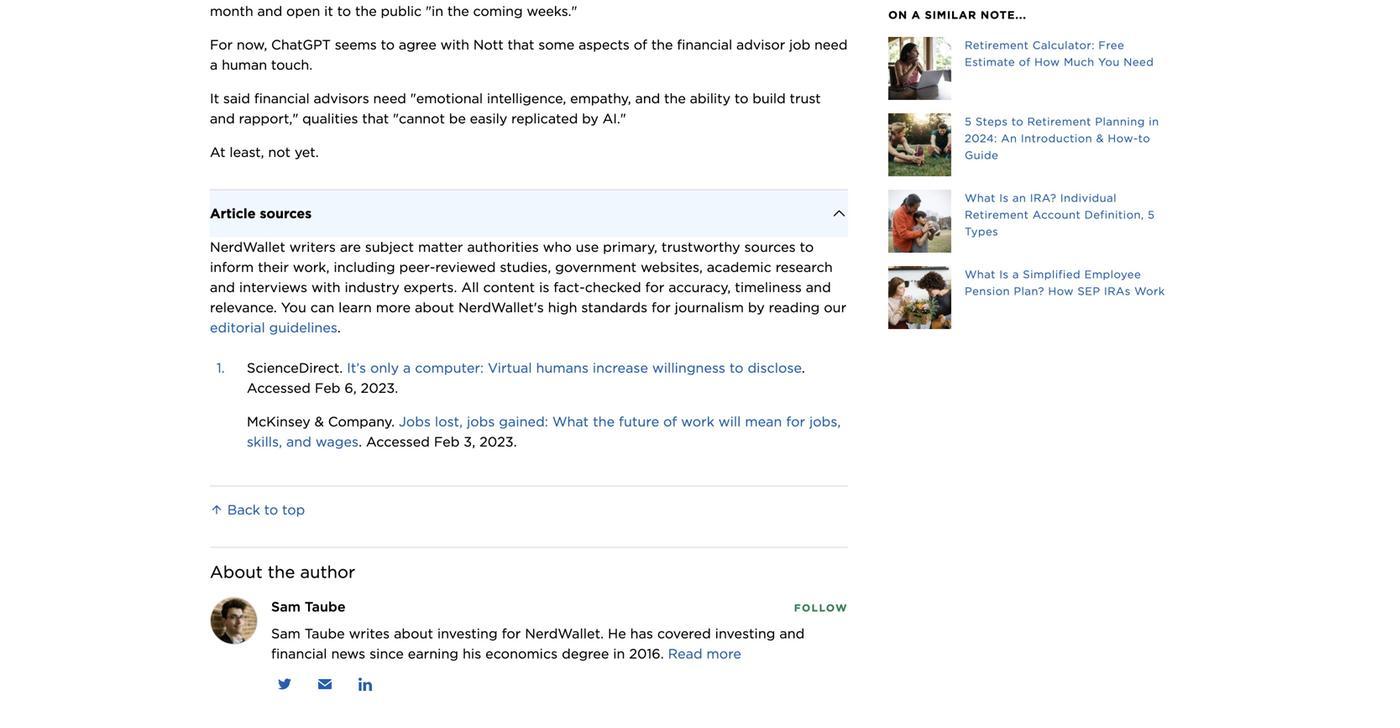 Task type: vqa. For each thing, say whether or not it's contained in the screenshot.
computer:
yes



Task type: describe. For each thing, give the bounding box(es) containing it.
5 inside 5 steps to retirement planning in 2024: an introduction & how-to guide
[[965, 115, 972, 128]]

on
[[889, 8, 908, 21]]

is for an
[[1000, 191, 1009, 205]]

for inside sam taube writes about investing for nerdwallet. he has covered investing and financial news since earning his economics degree in 2016.
[[502, 626, 521, 642]]

read more link
[[668, 646, 742, 662]]

nerdwallet's
[[458, 299, 544, 316]]

agree
[[399, 36, 437, 53]]

academic
[[707, 259, 772, 275]]

high
[[548, 299, 577, 316]]

of inside retirement calculator: free estimate of how much you need
[[1019, 55, 1031, 68]]

back to top
[[223, 502, 305, 518]]

news
[[331, 646, 366, 662]]

how inside retirement calculator: free estimate of how much you need
[[1035, 55, 1060, 68]]

build
[[753, 90, 786, 107]]

retirement calculator: free estimate of how much you need
[[965, 39, 1154, 68]]

be
[[449, 110, 466, 127]]

a inside what is a simplified employee pension plan? how sep iras work
[[1013, 268, 1020, 281]]

websites,
[[641, 259, 703, 275]]

increase
[[593, 360, 648, 376]]

economics
[[486, 646, 558, 662]]

at
[[210, 144, 226, 160]]

jobs lost, jobs gained: what the future of work will mean for jobs, skills, and wages
[[247, 414, 841, 450]]

. down reading on the top right
[[802, 360, 805, 376]]

work
[[1135, 285, 1165, 298]]

with inside for now, chatgpt seems to agree with nott that some aspects of the financial advisor job need a human touch.
[[441, 36, 469, 53]]

on a similar note...
[[889, 8, 1027, 21]]

retirement inside 5 steps to retirement planning in 2024: an introduction & how-to guide
[[1028, 115, 1092, 128]]

need inside it said financial advisors need "emotional intelligence, empathy, and the ability to build trust and rapport," qualities that "cannot be easily replicated by ai."
[[373, 90, 406, 107]]

empathy,
[[570, 90, 631, 107]]

nerdwallet.
[[525, 626, 604, 642]]

more inside nerdwallet writers are subject matter authorities who use primary, trustworthy sources to inform their work, including peer-reviewed studies, government websites, academic research and interviews with industry experts. all content is fact-checked for accuracy, timeliness and relevance. you can learn more about nerdwallet's high standards for journalism by reading our editorial guidelines .
[[376, 299, 411, 316]]

yet.
[[295, 144, 319, 160]]

financial inside it said financial advisors need "emotional intelligence, empathy, and the ability to build trust and rapport," qualities that "cannot be easily replicated by ai."
[[254, 90, 310, 107]]

degree
[[562, 646, 609, 662]]

sources inside dropdown button
[[260, 205, 312, 222]]

guide
[[965, 149, 999, 162]]

editorial
[[210, 319, 265, 336]]

& inside 5 steps to retirement planning in 2024: an introduction & how-to guide
[[1096, 132, 1104, 145]]

writes
[[349, 626, 390, 642]]

pension
[[965, 285, 1010, 298]]

learn
[[339, 299, 372, 316]]

experts.
[[404, 279, 457, 296]]

including
[[334, 259, 395, 275]]

is for a
[[1000, 268, 1009, 281]]

and down it
[[210, 110, 235, 127]]

our
[[824, 299, 847, 316]]

disclose
[[748, 360, 802, 376]]

for inside jobs lost, jobs gained: what the future of work will mean for jobs, skills, and wages
[[786, 414, 806, 430]]

retirement inside retirement calculator: free estimate of how much you need
[[965, 39, 1029, 52]]

inform
[[210, 259, 254, 275]]

now,
[[237, 36, 267, 53]]

sam taube link
[[271, 599, 346, 615]]

to inside nerdwallet writers are subject matter authorities who use primary, trustworthy sources to inform their work, including peer-reviewed studies, government websites, academic research and interviews with industry experts. all content is fact-checked for accuracy, timeliness and relevance. you can learn more about nerdwallet's high standards for journalism by reading our editorial guidelines .
[[800, 239, 814, 255]]

in inside sam taube writes about investing for nerdwallet. he has covered investing and financial news since earning his economics degree in 2016.
[[613, 646, 625, 662]]

all
[[461, 279, 479, 296]]

studies,
[[500, 259, 551, 275]]

an
[[1001, 132, 1017, 145]]

about
[[210, 562, 263, 582]]

5 steps to retirement planning in 2024: an introduction & how-to guide
[[965, 115, 1160, 162]]

taube for sam taube
[[305, 599, 346, 615]]

a inside for now, chatgpt seems to agree with nott that some aspects of the financial advisor job need a human touch.
[[210, 57, 218, 73]]

planning
[[1095, 115, 1145, 128]]

retirement inside what is an ira? individual retirement account definition, 5 types
[[965, 208, 1029, 221]]

you inside nerdwallet writers are subject matter authorities who use primary, trustworthy sources to inform their work, including peer-reviewed studies, government websites, academic research and interviews with industry experts. all content is fact-checked for accuracy, timeliness and relevance. you can learn more about nerdwallet's high standards for journalism by reading our editorial guidelines .
[[281, 299, 306, 316]]

. left 'jobs'
[[391, 414, 395, 430]]

computer:
[[415, 360, 484, 376]]

industry
[[345, 279, 400, 296]]

sep
[[1078, 285, 1101, 298]]

a right on
[[912, 8, 921, 21]]

matter
[[418, 239, 463, 255]]

1 vertical spatial accessed
[[366, 434, 430, 450]]

iras
[[1104, 285, 1131, 298]]

. left it's
[[340, 360, 343, 376]]

5 steps to retirement planning in 2024: an introduction & how-to guide link
[[889, 113, 1177, 176]]

a inside sciencedirect . it's only a computer: virtual humans increase willingness to disclose . accessed feb 6, 2023.
[[403, 360, 411, 376]]

and inside sam taube writes about investing for nerdwallet. he has covered investing and financial news since earning his economics degree in 2016.
[[780, 626, 805, 642]]

1 investing from the left
[[437, 626, 498, 642]]

to up an
[[1012, 115, 1024, 128]]

for
[[210, 36, 233, 53]]

the inside jobs lost, jobs gained: what the future of work will mean for jobs, skills, and wages
[[593, 414, 615, 430]]

it
[[210, 90, 219, 107]]

much
[[1064, 55, 1095, 68]]

an
[[1013, 191, 1027, 205]]

calculator:
[[1033, 39, 1095, 52]]

rapport,"
[[239, 110, 298, 127]]

human
[[222, 57, 267, 73]]

estimate
[[965, 55, 1015, 68]]

advisors
[[314, 90, 369, 107]]

individual
[[1061, 191, 1117, 205]]

about the author
[[210, 562, 355, 582]]

nott
[[473, 36, 504, 53]]

definition,
[[1085, 208, 1144, 221]]

jobs,
[[810, 414, 841, 430]]

company
[[328, 414, 391, 430]]

research
[[776, 259, 833, 275]]

mckinsey & company .
[[247, 414, 395, 430]]

government
[[555, 259, 637, 275]]

ability
[[690, 90, 731, 107]]

financial inside sam taube writes about investing for nerdwallet. he has covered investing and financial news since earning his economics degree in 2016.
[[271, 646, 327, 662]]

gained:
[[499, 414, 548, 430]]

back
[[227, 502, 260, 518]]

ira?
[[1030, 191, 1057, 205]]

and inside jobs lost, jobs gained: what the future of work will mean for jobs, skills, and wages
[[286, 434, 312, 450]]

2 investing from the left
[[715, 626, 776, 642]]

not
[[268, 144, 291, 160]]

writers
[[290, 239, 336, 255]]

2023. inside sciencedirect . it's only a computer: virtual humans increase willingness to disclose . accessed feb 6, 2023.
[[361, 380, 398, 396]]

reviewed
[[435, 259, 496, 275]]

relevance.
[[210, 299, 277, 316]]

3,
[[464, 434, 476, 450]]

he
[[608, 626, 626, 642]]

the inside it said financial advisors need "emotional intelligence, empathy, and the ability to build trust and rapport," qualities that "cannot be easily replicated by ai."
[[664, 90, 686, 107]]

willingness
[[652, 360, 726, 376]]

back to top button
[[210, 501, 305, 518]]

1 vertical spatial &
[[315, 414, 324, 430]]

some
[[539, 36, 575, 53]]

that inside for now, chatgpt seems to agree with nott that some aspects of the financial advisor job need a human touch.
[[508, 36, 535, 53]]



Task type: locate. For each thing, give the bounding box(es) containing it.
1 horizontal spatial accessed
[[366, 434, 430, 450]]

employee
[[1085, 268, 1141, 281]]

a right only
[[403, 360, 411, 376]]

0 vertical spatial accessed
[[247, 380, 311, 396]]

sam inside sam taube writes about investing for nerdwallet. he has covered investing and financial news since earning his economics degree in 2016.
[[271, 626, 301, 642]]

0 horizontal spatial of
[[634, 36, 647, 53]]

5 up 2024:
[[965, 115, 972, 128]]

that inside it said financial advisors need "emotional intelligence, empathy, and the ability to build trust and rapport," qualities that "cannot be easily replicated by ai."
[[362, 110, 389, 127]]

covered
[[657, 626, 711, 642]]

least,
[[230, 144, 264, 160]]

accessed
[[247, 380, 311, 396], [366, 434, 430, 450]]

0 horizontal spatial need
[[373, 90, 406, 107]]

. inside nerdwallet writers are subject matter authorities who use primary, trustworthy sources to inform their work, including peer-reviewed studies, government websites, academic research and interviews with industry experts. all content is fact-checked for accuracy, timeliness and relevance. you can learn more about nerdwallet's high standards for journalism by reading our editorial guidelines .
[[338, 319, 341, 336]]

2 vertical spatial what
[[552, 414, 589, 430]]

can
[[311, 299, 335, 316]]

0 horizontal spatial accessed
[[247, 380, 311, 396]]

financial inside for now, chatgpt seems to agree with nott that some aspects of the financial advisor job need a human touch.
[[677, 36, 733, 53]]

1 vertical spatial of
[[1019, 55, 1031, 68]]

sources inside nerdwallet writers are subject matter authorities who use primary, trustworthy sources to inform their work, including peer-reviewed studies, government websites, academic research and interviews with industry experts. all content is fact-checked for accuracy, timeliness and relevance. you can learn more about nerdwallet's high standards for journalism by reading our editorial guidelines .
[[745, 239, 796, 255]]

what inside jobs lost, jobs gained: what the future of work will mean for jobs, skills, and wages
[[552, 414, 589, 430]]

to left agree
[[381, 36, 395, 53]]

about inside sam taube writes about investing for nerdwallet. he has covered investing and financial news since earning his economics degree in 2016.
[[394, 626, 433, 642]]

similar
[[925, 8, 977, 21]]

mean
[[745, 414, 782, 430]]

1 horizontal spatial that
[[508, 36, 535, 53]]

interviews
[[239, 279, 307, 296]]

1 vertical spatial sources
[[745, 239, 796, 255]]

read
[[668, 646, 703, 662]]

of
[[634, 36, 647, 53], [1019, 55, 1031, 68], [664, 414, 677, 430]]

in down he
[[613, 646, 625, 662]]

work,
[[293, 259, 330, 275]]

accessed inside sciencedirect . it's only a computer: virtual humans increase willingness to disclose . accessed feb 6, 2023.
[[247, 380, 311, 396]]

taube inside sam taube writes about investing for nerdwallet. he has covered investing and financial news since earning his economics degree in 2016.
[[305, 626, 345, 642]]

of inside jobs lost, jobs gained: what the future of work will mean for jobs, skills, and wages
[[664, 414, 677, 430]]

2016.
[[629, 646, 664, 662]]

intelligence,
[[487, 90, 566, 107]]

1 vertical spatial sam
[[271, 626, 301, 642]]

use
[[576, 239, 599, 255]]

how down calculator:
[[1035, 55, 1060, 68]]

1 vertical spatial you
[[281, 299, 306, 316]]

sam taube
[[271, 599, 346, 615]]

1 horizontal spatial you
[[1099, 55, 1120, 68]]

1 vertical spatial financial
[[254, 90, 310, 107]]

sam down sam taube
[[271, 626, 301, 642]]

sources up academic
[[745, 239, 796, 255]]

sam for sam taube
[[271, 599, 301, 615]]

0 horizontal spatial feb
[[315, 380, 341, 396]]

retirement up introduction
[[1028, 115, 1092, 128]]

editorial guidelines link
[[210, 319, 338, 336]]

1 horizontal spatial of
[[664, 414, 677, 430]]

is inside what is a simplified employee pension plan? how sep iras work
[[1000, 268, 1009, 281]]

. down learn on the left of the page
[[338, 319, 341, 336]]

2023. down jobs
[[480, 434, 517, 450]]

sam
[[271, 599, 301, 615], [271, 626, 301, 642]]

0 horizontal spatial in
[[613, 646, 625, 662]]

by down empathy,
[[582, 110, 599, 127]]

free
[[1099, 39, 1125, 52]]

&
[[1096, 132, 1104, 145], [315, 414, 324, 430]]

1 vertical spatial feb
[[434, 434, 460, 450]]

0 horizontal spatial with
[[312, 279, 341, 296]]

1 vertical spatial by
[[748, 299, 765, 316]]

feb left 6,
[[315, 380, 341, 396]]

2 vertical spatial of
[[664, 414, 677, 430]]

0 vertical spatial taube
[[305, 599, 346, 615]]

need right job
[[815, 36, 848, 53]]

1 vertical spatial 2023.
[[480, 434, 517, 450]]

trustworthy
[[662, 239, 740, 255]]

sam taube image
[[211, 598, 257, 644]]

virtual
[[488, 360, 532, 376]]

with left nott
[[441, 36, 469, 53]]

of right estimate
[[1019, 55, 1031, 68]]

of left work
[[664, 414, 677, 430]]

5
[[965, 115, 972, 128], [1148, 208, 1155, 221]]

.
[[338, 319, 341, 336], [340, 360, 343, 376], [802, 360, 805, 376], [391, 414, 395, 430], [359, 434, 362, 450]]

you up guidelines
[[281, 299, 306, 316]]

nerdwallet
[[210, 239, 285, 255]]

to left top
[[264, 502, 278, 518]]

0 vertical spatial &
[[1096, 132, 1104, 145]]

1 vertical spatial retirement
[[1028, 115, 1092, 128]]

steps
[[976, 115, 1008, 128]]

about inside nerdwallet writers are subject matter authorities who use primary, trustworthy sources to inform their work, including peer-reviewed studies, government websites, academic research and interviews with industry experts. all content is fact-checked for accuracy, timeliness and relevance. you can learn more about nerdwallet's high standards for journalism by reading our editorial guidelines .
[[415, 299, 454, 316]]

about the author element
[[210, 547, 848, 698]]

the left ability on the top of the page
[[664, 90, 686, 107]]

will
[[719, 414, 741, 430]]

0 vertical spatial is
[[1000, 191, 1009, 205]]

1 sam from the top
[[271, 599, 301, 615]]

more inside about the author element
[[707, 646, 742, 662]]

sam taube writes about investing for nerdwallet. he has covered investing and financial news since earning his economics degree in 2016.
[[271, 626, 805, 662]]

2 horizontal spatial of
[[1019, 55, 1031, 68]]

0 vertical spatial you
[[1099, 55, 1120, 68]]

1 vertical spatial is
[[1000, 268, 1009, 281]]

that
[[508, 36, 535, 53], [362, 110, 389, 127]]

5 right definition,
[[1148, 208, 1155, 221]]

in right planning
[[1149, 115, 1160, 128]]

of right aspects
[[634, 36, 647, 53]]

2024:
[[965, 132, 998, 145]]

to inside sciencedirect . it's only a computer: virtual humans increase willingness to disclose . accessed feb 6, 2023.
[[730, 360, 744, 376]]

1 horizontal spatial &
[[1096, 132, 1104, 145]]

2 vertical spatial financial
[[271, 646, 327, 662]]

the up sam taube
[[268, 562, 295, 582]]

you down free
[[1099, 55, 1120, 68]]

1 vertical spatial about
[[394, 626, 433, 642]]

and down inform
[[210, 279, 235, 296]]

0 vertical spatial sources
[[260, 205, 312, 222]]

taube up news
[[305, 626, 345, 642]]

accessed down 'jobs'
[[366, 434, 430, 450]]

accessed down sciencedirect
[[247, 380, 311, 396]]

it said financial advisors need "emotional intelligence, empathy, and the ability to build trust and rapport," qualities that "cannot be easily replicated by ai."
[[210, 90, 825, 127]]

0 vertical spatial of
[[634, 36, 647, 53]]

standards
[[582, 299, 648, 316]]

by inside it said financial advisors need "emotional intelligence, empathy, and the ability to build trust and rapport," qualities that "cannot be easily replicated by ai."
[[582, 110, 599, 127]]

with
[[441, 36, 469, 53], [312, 279, 341, 296]]

touch.
[[271, 57, 313, 73]]

0 vertical spatial retirement
[[965, 39, 1029, 52]]

0 vertical spatial feb
[[315, 380, 341, 396]]

feb inside sciencedirect . it's only a computer: virtual humans increase willingness to disclose . accessed feb 6, 2023.
[[315, 380, 341, 396]]

. down company
[[359, 434, 362, 450]]

0 horizontal spatial 5
[[965, 115, 972, 128]]

taube for sam taube writes about investing for nerdwallet. he has covered investing and financial news since earning his economics degree in 2016.
[[305, 626, 345, 642]]

to inside for now, chatgpt seems to agree with nott that some aspects of the financial advisor job need a human touch.
[[381, 36, 395, 53]]

what inside what is an ira? individual retirement account definition, 5 types
[[965, 191, 996, 205]]

their
[[258, 259, 289, 275]]

to down planning
[[1139, 132, 1151, 145]]

2 sam from the top
[[271, 626, 301, 642]]

trust
[[790, 90, 821, 107]]

0 horizontal spatial sources
[[260, 205, 312, 222]]

how inside what is a simplified employee pension plan? how sep iras work
[[1048, 285, 1074, 298]]

the inside for now, chatgpt seems to agree with nott that some aspects of the financial advisor job need a human touch.
[[651, 36, 673, 53]]

investing up his
[[437, 626, 498, 642]]

skills,
[[247, 434, 282, 450]]

read more
[[668, 646, 742, 662]]

to left disclose
[[730, 360, 744, 376]]

1 vertical spatial that
[[362, 110, 389, 127]]

what for what is a simplified employee pension plan? how sep iras work
[[965, 268, 996, 281]]

0 vertical spatial about
[[415, 299, 454, 316]]

jobs
[[467, 414, 495, 430]]

what up "types"
[[965, 191, 996, 205]]

what right gained:
[[552, 414, 589, 430]]

1 vertical spatial taube
[[305, 626, 345, 642]]

for now, chatgpt seems to agree with nott that some aspects of the financial advisor job need a human touch.
[[210, 36, 852, 73]]

need up "cannot
[[373, 90, 406, 107]]

0 horizontal spatial that
[[362, 110, 389, 127]]

by down timeliness
[[748, 299, 765, 316]]

is inside what is an ira? individual retirement account definition, 5 types
[[1000, 191, 1009, 205]]

0 horizontal spatial by
[[582, 110, 599, 127]]

0 horizontal spatial &
[[315, 414, 324, 430]]

and down research
[[806, 279, 831, 296]]

subject
[[365, 239, 414, 255]]

what is an ira? individual retirement account definition, 5 types
[[965, 191, 1155, 238]]

primary,
[[603, 239, 658, 255]]

is up pension
[[1000, 268, 1009, 281]]

1 vertical spatial need
[[373, 90, 406, 107]]

financial up rapport,"
[[254, 90, 310, 107]]

the inside about the author element
[[268, 562, 295, 582]]

0 vertical spatial how
[[1035, 55, 1060, 68]]

0 vertical spatial sam
[[271, 599, 301, 615]]

ai."
[[603, 110, 626, 127]]

2 is from the top
[[1000, 268, 1009, 281]]

that down advisors
[[362, 110, 389, 127]]

to inside it said financial advisors need "emotional intelligence, empathy, and the ability to build trust and rapport," qualities that "cannot be easily replicated by ai."
[[735, 90, 749, 107]]

1 horizontal spatial more
[[707, 646, 742, 662]]

how-
[[1108, 132, 1139, 145]]

at least, not yet.
[[210, 144, 319, 160]]

1 horizontal spatial by
[[748, 299, 765, 316]]

by inside nerdwallet writers are subject matter authorities who use primary, trustworthy sources to inform their work, including peer-reviewed studies, government websites, academic research and interviews with industry experts. all content is fact-checked for accuracy, timeliness and relevance. you can learn more about nerdwallet's high standards for journalism by reading our editorial guidelines .
[[748, 299, 765, 316]]

to left build
[[735, 90, 749, 107]]

author
[[300, 562, 355, 582]]

1 horizontal spatial feb
[[434, 434, 460, 450]]

more down industry
[[376, 299, 411, 316]]

1 vertical spatial what
[[965, 268, 996, 281]]

0 horizontal spatial 2023.
[[361, 380, 398, 396]]

account
[[1033, 208, 1081, 221]]

article sources button
[[210, 190, 848, 237]]

financial up ability on the top of the page
[[677, 36, 733, 53]]

of inside for now, chatgpt seems to agree with nott that some aspects of the financial advisor job need a human touch.
[[634, 36, 647, 53]]

to
[[381, 36, 395, 53], [735, 90, 749, 107], [1012, 115, 1024, 128], [1139, 132, 1151, 145], [800, 239, 814, 255], [730, 360, 744, 376], [264, 502, 278, 518]]

a up plan?
[[1013, 268, 1020, 281]]

1 horizontal spatial with
[[441, 36, 469, 53]]

financial down 'sam taube' link
[[271, 646, 327, 662]]

0 horizontal spatial you
[[281, 299, 306, 316]]

sciencedirect
[[247, 360, 340, 376]]

the right aspects
[[651, 36, 673, 53]]

1 vertical spatial more
[[707, 646, 742, 662]]

is left an
[[1000, 191, 1009, 205]]

in inside 5 steps to retirement planning in 2024: an introduction & how-to guide
[[1149, 115, 1160, 128]]

how down simplified
[[1048, 285, 1074, 298]]

financial
[[677, 36, 733, 53], [254, 90, 310, 107], [271, 646, 327, 662]]

wages
[[316, 434, 359, 450]]

0 vertical spatial 5
[[965, 115, 972, 128]]

accuracy,
[[669, 279, 731, 296]]

the left future
[[593, 414, 615, 430]]

0 horizontal spatial investing
[[437, 626, 498, 642]]

note...
[[981, 8, 1027, 21]]

0 vertical spatial financial
[[677, 36, 733, 53]]

sam for sam taube writes about investing for nerdwallet. he has covered investing and financial news since earning his economics degree in 2016.
[[271, 626, 301, 642]]

1 horizontal spatial 2023.
[[480, 434, 517, 450]]

0 vertical spatial that
[[508, 36, 535, 53]]

feb down the lost,
[[434, 434, 460, 450]]

2 vertical spatial retirement
[[965, 208, 1029, 221]]

to up research
[[800, 239, 814, 255]]

& up wages
[[315, 414, 324, 430]]

top
[[282, 502, 305, 518]]

you inside retirement calculator: free estimate of how much you need
[[1099, 55, 1120, 68]]

that right nott
[[508, 36, 535, 53]]

investing
[[437, 626, 498, 642], [715, 626, 776, 642]]

1 vertical spatial how
[[1048, 285, 1074, 298]]

0 vertical spatial in
[[1149, 115, 1160, 128]]

need inside for now, chatgpt seems to agree with nott that some aspects of the financial advisor job need a human touch.
[[815, 36, 848, 53]]

0 horizontal spatial more
[[376, 299, 411, 316]]

need
[[1124, 55, 1154, 68]]

1 vertical spatial with
[[312, 279, 341, 296]]

jobs
[[399, 414, 431, 430]]

lost,
[[435, 414, 463, 430]]

0 vertical spatial 2023.
[[361, 380, 398, 396]]

0 vertical spatial with
[[441, 36, 469, 53]]

who
[[543, 239, 572, 255]]

only
[[370, 360, 399, 376]]

1 horizontal spatial 5
[[1148, 208, 1155, 221]]

to inside button
[[264, 502, 278, 518]]

1 horizontal spatial investing
[[715, 626, 776, 642]]

1 taube from the top
[[305, 599, 346, 615]]

content
[[483, 279, 535, 296]]

sources up "writers" on the top
[[260, 205, 312, 222]]

more right read on the bottom of page
[[707, 646, 742, 662]]

about down experts.
[[415, 299, 454, 316]]

with up can
[[312, 279, 341, 296]]

1 vertical spatial in
[[613, 646, 625, 662]]

1 horizontal spatial in
[[1149, 115, 1160, 128]]

and down follow
[[780, 626, 805, 642]]

1 horizontal spatial need
[[815, 36, 848, 53]]

1 vertical spatial 5
[[1148, 208, 1155, 221]]

by
[[582, 110, 599, 127], [748, 299, 765, 316]]

taube down author
[[305, 599, 346, 615]]

what up pension
[[965, 268, 996, 281]]

about up 'earning'
[[394, 626, 433, 642]]

about
[[415, 299, 454, 316], [394, 626, 433, 642]]

"emotional
[[410, 90, 483, 107]]

for
[[645, 279, 665, 296], [652, 299, 671, 316], [786, 414, 806, 430], [502, 626, 521, 642]]

2 taube from the top
[[305, 626, 345, 642]]

what for what is an ira? individual retirement account definition, 5 types
[[965, 191, 996, 205]]

what is a simplified employee pension plan? how sep iras work link
[[889, 266, 1177, 329]]

retirement up "types"
[[965, 208, 1029, 221]]

what inside what is a simplified employee pension plan? how sep iras work
[[965, 268, 996, 281]]

are
[[340, 239, 361, 255]]

types
[[965, 225, 999, 238]]

1 is from the top
[[1000, 191, 1009, 205]]

0 vertical spatial what
[[965, 191, 996, 205]]

0 vertical spatial by
[[582, 110, 599, 127]]

2023. down only
[[361, 380, 398, 396]]

0 vertical spatial need
[[815, 36, 848, 53]]

a down for at the top of the page
[[210, 57, 218, 73]]

1.
[[217, 360, 225, 376]]

5 inside what is an ira? individual retirement account definition, 5 types
[[1148, 208, 1155, 221]]

retirement calculator: free estimate of how much you need link
[[889, 37, 1177, 100]]

& left how-
[[1096, 132, 1104, 145]]

1 horizontal spatial sources
[[745, 239, 796, 255]]

with inside nerdwallet writers are subject matter authorities who use primary, trustworthy sources to inform their work, including peer-reviewed studies, government websites, academic research and interviews with industry experts. all content is fact-checked for accuracy, timeliness and relevance. you can learn more about nerdwallet's high standards for journalism by reading our editorial guidelines .
[[312, 279, 341, 296]]

and down mckinsey
[[286, 434, 312, 450]]

fact-
[[554, 279, 585, 296]]

0 vertical spatial more
[[376, 299, 411, 316]]

and right empathy,
[[635, 90, 660, 107]]

earning
[[408, 646, 459, 662]]

investing up read more 'link'
[[715, 626, 776, 642]]

retirement up estimate
[[965, 39, 1029, 52]]

sam down about the author
[[271, 599, 301, 615]]

more
[[376, 299, 411, 316], [707, 646, 742, 662]]



